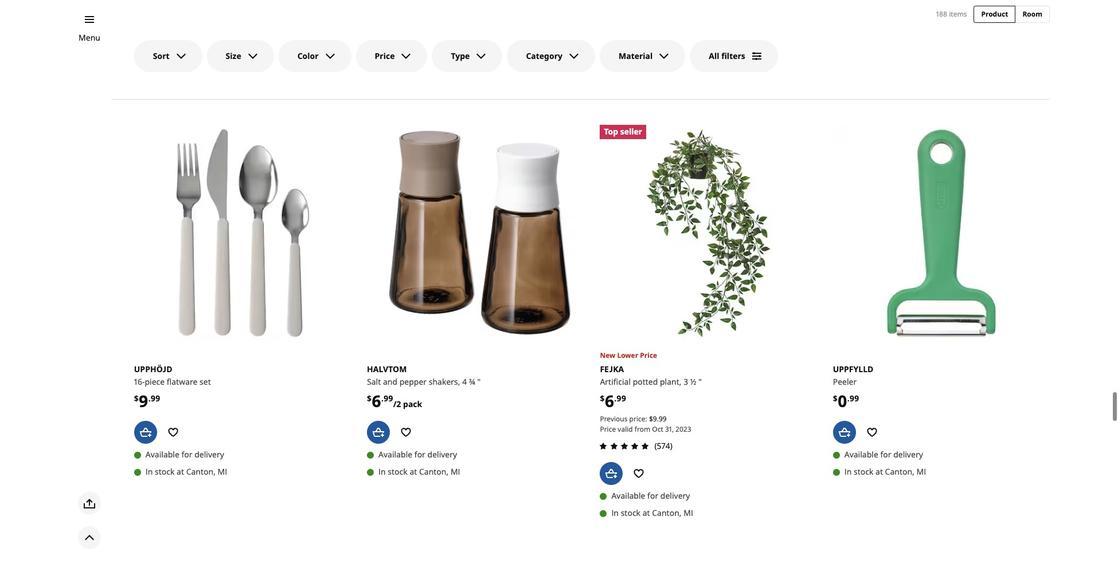 Task type: locate. For each thing, give the bounding box(es) containing it.
in down "add to bag, fejka, artificial potted plant" icon
[[611, 508, 619, 519]]

menu button
[[79, 32, 100, 44]]

size
[[226, 50, 241, 61]]

$ down salt
[[367, 393, 372, 404]]

all filters
[[709, 50, 745, 61]]

1 vertical spatial 9
[[653, 415, 657, 424]]

product
[[981, 9, 1008, 19]]

stock down save to favorites, halvtom, salt and pepper shakers "image"
[[388, 467, 408, 478]]

stock down save to favorites, fejka, artificial potted plant image
[[621, 508, 641, 519]]

available
[[146, 450, 179, 460], [378, 450, 412, 460], [844, 450, 878, 460], [611, 491, 645, 502]]

available down save to favorites, uppfylld, peeler icon
[[844, 450, 878, 460]]

in stock at canton, mi down save to favorites, halvtom, salt and pepper shakers "image"
[[378, 467, 460, 478]]

0 horizontal spatial 9
[[139, 390, 148, 412]]

potted
[[633, 377, 658, 388]]

available down the save to favorites, upphöjd, 16-piece flatware set icon at the left bottom of the page
[[146, 450, 179, 460]]

artificial
[[600, 377, 631, 388]]

add to bag, uppfylld, peeler image
[[833, 421, 856, 444]]

flatware
[[167, 377, 197, 388]]

in down add to bag, upphöjd, 16-piece flatware set icon
[[146, 467, 153, 478]]

new lower price fejka artificial potted plant, 3 ½ " $ 6 . 99
[[600, 351, 702, 412]]

9 up oct
[[653, 415, 657, 424]]

0 vertical spatial price
[[375, 50, 395, 61]]

0 horizontal spatial 6
[[372, 390, 381, 412]]

price inside new lower price fejka artificial potted plant, 3 ½ " $ 6 . 99
[[640, 351, 657, 361]]

0 horizontal spatial "
[[477, 377, 481, 388]]

99 down piece
[[151, 393, 160, 404]]

for down save to favorites, halvtom, salt and pepper shakers "image"
[[414, 450, 425, 460]]

2 vertical spatial price
[[600, 425, 616, 435]]

at for 0
[[876, 467, 883, 478]]

available for 9
[[146, 450, 179, 460]]

9 down 16-
[[139, 390, 148, 412]]

1 " from the left
[[477, 377, 481, 388]]

available for delivery
[[146, 450, 224, 460], [378, 450, 457, 460], [844, 450, 923, 460], [611, 491, 690, 502]]

" right ½
[[699, 377, 702, 388]]

delivery
[[195, 450, 224, 460], [427, 450, 457, 460], [893, 450, 923, 460], [660, 491, 690, 502]]

oct
[[652, 425, 663, 435]]

$ inside previous price: $ 9 . 99 price valid from oct 31, 2023
[[649, 415, 653, 424]]

0 vertical spatial 9
[[139, 390, 148, 412]]

at
[[177, 467, 184, 478], [410, 467, 417, 478], [876, 467, 883, 478], [643, 508, 650, 519]]

available down save to favorites, halvtom, salt and pepper shakers "image"
[[378, 450, 412, 460]]

½
[[690, 377, 696, 388]]

mi
[[218, 467, 227, 478], [451, 467, 460, 478], [917, 467, 926, 478], [684, 508, 693, 519]]

price
[[375, 50, 395, 61], [640, 351, 657, 361], [600, 425, 616, 435]]

valid
[[618, 425, 633, 435]]

color button
[[278, 40, 351, 72]]

6 down salt
[[372, 390, 381, 412]]

stock down save to favorites, uppfylld, peeler icon
[[854, 467, 874, 478]]

1 horizontal spatial 9
[[653, 415, 657, 424]]

in down the add to bag, uppfylld, peeler image
[[844, 467, 852, 478]]

for
[[181, 450, 192, 460], [414, 450, 425, 460], [880, 450, 891, 460], [647, 491, 658, 502]]

16-
[[134, 377, 145, 388]]

available for delivery down save to favorites, halvtom, salt and pepper shakers "image"
[[378, 450, 457, 460]]

$ down "peeler"
[[833, 393, 838, 404]]

delivery for 0
[[893, 450, 923, 460]]

2 horizontal spatial price
[[640, 351, 657, 361]]

in for 9
[[146, 467, 153, 478]]

available for delivery for 9
[[146, 450, 224, 460]]

1 vertical spatial price
[[640, 351, 657, 361]]

category button
[[507, 40, 595, 72]]

" inside halvtom salt and pepper shakers, 4 ¾ " $ 6 . 99 /2 pack
[[477, 377, 481, 388]]

in
[[146, 467, 153, 478], [378, 467, 386, 478], [844, 467, 852, 478], [611, 508, 619, 519]]

2 6 from the left
[[605, 390, 614, 412]]

. up oct
[[657, 415, 659, 424]]

new
[[600, 351, 615, 361]]

color
[[297, 50, 319, 61]]

$
[[134, 393, 139, 404], [367, 393, 372, 404], [600, 393, 605, 404], [833, 393, 838, 404], [649, 415, 653, 424]]

halvtom salt and pepper shakers, glass/brown, 4 ¾ " image
[[367, 125, 584, 342]]

available for delivery down save to favorites, uppfylld, peeler icon
[[844, 450, 923, 460]]

filters
[[721, 50, 745, 61]]

stock down the save to favorites, upphöjd, 16-piece flatware set icon at the left bottom of the page
[[155, 467, 175, 478]]

save to favorites, fejka, artificial potted plant image
[[628, 463, 650, 486]]

delivery for pepper
[[427, 450, 457, 460]]

. inside halvtom salt and pepper shakers, 4 ¾ " $ 6 . 99 /2 pack
[[381, 393, 384, 404]]

shakers,
[[429, 377, 460, 388]]

save to favorites, upphöjd, 16-piece flatware set image
[[162, 421, 185, 444]]

$ inside halvtom salt and pepper shakers, 4 ¾ " $ 6 . 99 /2 pack
[[367, 393, 372, 404]]

add to bag, fejka, artificial potted plant image
[[600, 463, 623, 486]]

size button
[[207, 40, 274, 72]]

" right ¾
[[477, 377, 481, 388]]

price inside button
[[375, 50, 395, 61]]

99 down and
[[384, 393, 393, 404]]

. left the /2
[[381, 393, 384, 404]]

at down save to favorites, uppfylld, peeler icon
[[876, 467, 883, 478]]

at down the save to favorites, upphöjd, 16-piece flatware set icon at the left bottom of the page
[[177, 467, 184, 478]]

for down the save to favorites, upphöjd, 16-piece flatware set icon at the left bottom of the page
[[181, 450, 192, 460]]

at down save to favorites, halvtom, salt and pepper shakers "image"
[[410, 467, 417, 478]]

in stock at canton, mi
[[146, 467, 227, 478], [378, 467, 460, 478], [844, 467, 926, 478], [611, 508, 693, 519]]

more variants
[[134, 33, 179, 42]]

seller
[[620, 126, 642, 137]]

for down save to favorites, uppfylld, peeler icon
[[880, 450, 891, 460]]

. down artificial
[[614, 393, 617, 404]]

in for 0
[[844, 467, 852, 478]]

mi for 0
[[917, 467, 926, 478]]

add to bag, upphöjd, 16-piece flatware set image
[[134, 421, 157, 444]]

6 inside halvtom salt and pepper shakers, 4 ¾ " $ 6 . 99 /2 pack
[[372, 390, 381, 412]]

halvtom
[[367, 364, 407, 375]]

$ down 16-
[[134, 393, 139, 404]]

price:
[[629, 415, 647, 424]]

99
[[151, 393, 160, 404], [384, 393, 393, 404], [617, 393, 626, 404], [850, 393, 859, 404], [659, 415, 667, 424]]

2 " from the left
[[699, 377, 702, 388]]

in down add to bag, halvtom, salt and pepper shakers icon at the bottom left of the page
[[378, 467, 386, 478]]

1 horizontal spatial price
[[600, 425, 616, 435]]

at for 9
[[177, 467, 184, 478]]

in stock at canton, mi down the save to favorites, upphöjd, 16-piece flatware set icon at the left bottom of the page
[[146, 467, 227, 478]]

stock
[[155, 467, 175, 478], [388, 467, 408, 478], [854, 467, 874, 478], [621, 508, 641, 519]]

in stock at canton, mi down save to favorites, uppfylld, peeler icon
[[844, 467, 926, 478]]

product button
[[974, 6, 1016, 23]]

. down "peeler"
[[847, 393, 850, 404]]

price button
[[356, 40, 427, 72]]

9
[[139, 390, 148, 412], [653, 415, 657, 424]]

canton,
[[186, 467, 216, 478], [419, 467, 449, 478], [885, 467, 915, 478], [652, 508, 682, 519]]

in stock at canton, mi for 6
[[378, 467, 460, 478]]

31,
[[665, 425, 674, 435]]

9 inside previous price: $ 9 . 99 price valid from oct 31, 2023
[[653, 415, 657, 424]]

99 down artificial
[[617, 393, 626, 404]]

.
[[148, 393, 151, 404], [381, 393, 384, 404], [614, 393, 617, 404], [847, 393, 850, 404], [657, 415, 659, 424]]

pepper
[[399, 377, 427, 388]]

all
[[709, 50, 719, 61]]

0 horizontal spatial price
[[375, 50, 395, 61]]

" inside new lower price fejka artificial potted plant, 3 ½ " $ 6 . 99
[[699, 377, 702, 388]]

99 inside "upphöjd 16-piece flatware set $ 9 . 99"
[[151, 393, 160, 404]]

6 up previous
[[605, 390, 614, 412]]

canton, for 6
[[419, 467, 449, 478]]

99 up oct
[[659, 415, 667, 424]]

available for delivery down the save to favorites, upphöjd, 16-piece flatware set icon at the left bottom of the page
[[146, 450, 224, 460]]

fejka
[[600, 364, 624, 375]]

top seller
[[604, 126, 642, 137]]

99 right 0
[[850, 393, 859, 404]]

1 horizontal spatial 6
[[605, 390, 614, 412]]

for for 9
[[181, 450, 192, 460]]

1 horizontal spatial "
[[699, 377, 702, 388]]

1 6 from the left
[[372, 390, 381, 412]]

from
[[635, 425, 650, 435]]

. down piece
[[148, 393, 151, 404]]

"
[[477, 377, 481, 388], [699, 377, 702, 388]]

6
[[372, 390, 381, 412], [605, 390, 614, 412]]

and
[[383, 377, 397, 388]]

9 inside "upphöjd 16-piece flatware set $ 9 . 99"
[[139, 390, 148, 412]]

room
[[1023, 9, 1042, 19]]

uppfylld
[[833, 364, 874, 375]]

$ up oct
[[649, 415, 653, 424]]

$ down artificial
[[600, 393, 605, 404]]



Task type: describe. For each thing, give the bounding box(es) containing it.
top seller link
[[600, 125, 817, 342]]

. inside "upphöjd 16-piece flatware set $ 9 . 99"
[[148, 393, 151, 404]]

available for delivery down save to favorites, fejka, artificial potted plant image
[[611, 491, 690, 502]]

canton, for 9
[[186, 467, 216, 478]]

canton, for 0
[[885, 467, 915, 478]]

99 inside new lower price fejka artificial potted plant, 3 ½ " $ 6 . 99
[[617, 393, 626, 404]]

at down save to favorites, fejka, artificial potted plant image
[[643, 508, 650, 519]]

upphöjd 16-piece flatware set, beige image
[[134, 125, 351, 342]]

category
[[526, 50, 562, 61]]

variants
[[153, 33, 179, 42]]

in stock at canton, mi for 0
[[844, 467, 926, 478]]

lower
[[617, 351, 638, 361]]

all filters button
[[690, 40, 778, 72]]

for for 6
[[414, 450, 425, 460]]

stock for 9
[[155, 467, 175, 478]]

available down save to favorites, fejka, artificial potted plant image
[[611, 491, 645, 502]]

price inside previous price: $ 9 . 99 price valid from oct 31, 2023
[[600, 425, 616, 435]]

mi for pepper
[[451, 467, 460, 478]]

fejka artificial potted plant, indoor/outdoor/hanging, 3 ½ " image
[[600, 125, 817, 342]]

ribba frame, black, 5x7 " image
[[161, 47, 180, 66]]

. inside uppfylld peeler $ 0 . 99
[[847, 393, 850, 404]]

material
[[619, 50, 653, 61]]

. inside previous price: $ 9 . 99 price valid from oct 31, 2023
[[657, 415, 659, 424]]

mi for flatware
[[218, 467, 227, 478]]

(574)
[[654, 441, 673, 452]]

$ inside new lower price fejka artificial potted plant, 3 ½ " $ 6 . 99
[[600, 393, 605, 404]]

for down save to favorites, fejka, artificial potted plant image
[[647, 491, 658, 502]]

. inside new lower price fejka artificial potted plant, 3 ½ " $ 6 . 99
[[614, 393, 617, 404]]

available for 0
[[844, 450, 878, 460]]

for for 0
[[880, 450, 891, 460]]

upphöjd
[[134, 364, 172, 375]]

available for delivery for 0
[[844, 450, 923, 460]]

set
[[200, 377, 211, 388]]

piece
[[145, 377, 165, 388]]

available for 6
[[378, 450, 412, 460]]

sort
[[153, 50, 169, 61]]

6 inside new lower price fejka artificial potted plant, 3 ½ " $ 6 . 99
[[605, 390, 614, 412]]

¾
[[469, 377, 475, 388]]

188
[[936, 9, 947, 19]]

previous price: $ 9 . 99 price valid from oct 31, 2023
[[600, 415, 691, 435]]

save to favorites, uppfylld, peeler image
[[861, 421, 883, 444]]

material button
[[600, 40, 685, 72]]

/2
[[393, 399, 401, 410]]

save to favorites, halvtom, salt and pepper shakers image
[[395, 421, 417, 444]]

2023
[[676, 425, 691, 435]]

more
[[134, 33, 151, 42]]

4
[[462, 377, 467, 388]]

top
[[604, 126, 618, 137]]

stock for 6
[[388, 467, 408, 478]]

room button
[[1015, 6, 1050, 23]]

3
[[684, 377, 688, 388]]

at for 6
[[410, 467, 417, 478]]

99 inside previous price: $ 9 . 99 price valid from oct 31, 2023
[[659, 415, 667, 424]]

previous
[[600, 415, 628, 424]]

$ inside uppfylld peeler $ 0 . 99
[[833, 393, 838, 404]]

188 items
[[936, 9, 967, 19]]

99 inside uppfylld peeler $ 0 . 99
[[850, 393, 859, 404]]

uppfylld peeler, bright green image
[[833, 125, 1050, 342]]

sort button
[[134, 40, 202, 72]]

items
[[949, 9, 967, 19]]

review: 4.8 out of 5 stars. total reviews: 574 image
[[597, 440, 652, 454]]

99 inside halvtom salt and pepper shakers, 4 ¾ " $ 6 . 99 /2 pack
[[384, 393, 393, 404]]

in stock at canton, mi down save to favorites, fejka, artificial potted plant image
[[611, 508, 693, 519]]

uppfylld peeler $ 0 . 99
[[833, 364, 874, 412]]

$ inside "upphöjd 16-piece flatware set $ 9 . 99"
[[134, 393, 139, 404]]

in for 6
[[378, 467, 386, 478]]

plant,
[[660, 377, 682, 388]]

halvtom salt and pepper shakers, 4 ¾ " $ 6 . 99 /2 pack
[[367, 364, 481, 412]]

menu
[[79, 32, 100, 43]]

upphöjd 16-piece flatware set $ 9 . 99
[[134, 364, 211, 412]]

pack
[[403, 399, 422, 410]]

type
[[451, 50, 470, 61]]

0
[[838, 390, 847, 412]]

salt
[[367, 377, 381, 388]]

in stock at canton, mi for 9
[[146, 467, 227, 478]]

available for delivery for 6
[[378, 450, 457, 460]]

stock for 0
[[854, 467, 874, 478]]

delivery for flatware
[[195, 450, 224, 460]]

peeler
[[833, 377, 857, 388]]

type button
[[432, 40, 503, 72]]

add to bag, halvtom, salt and pepper shakers image
[[367, 421, 390, 444]]



Task type: vqa. For each thing, say whether or not it's contained in the screenshot.
Start Chat icon
no



